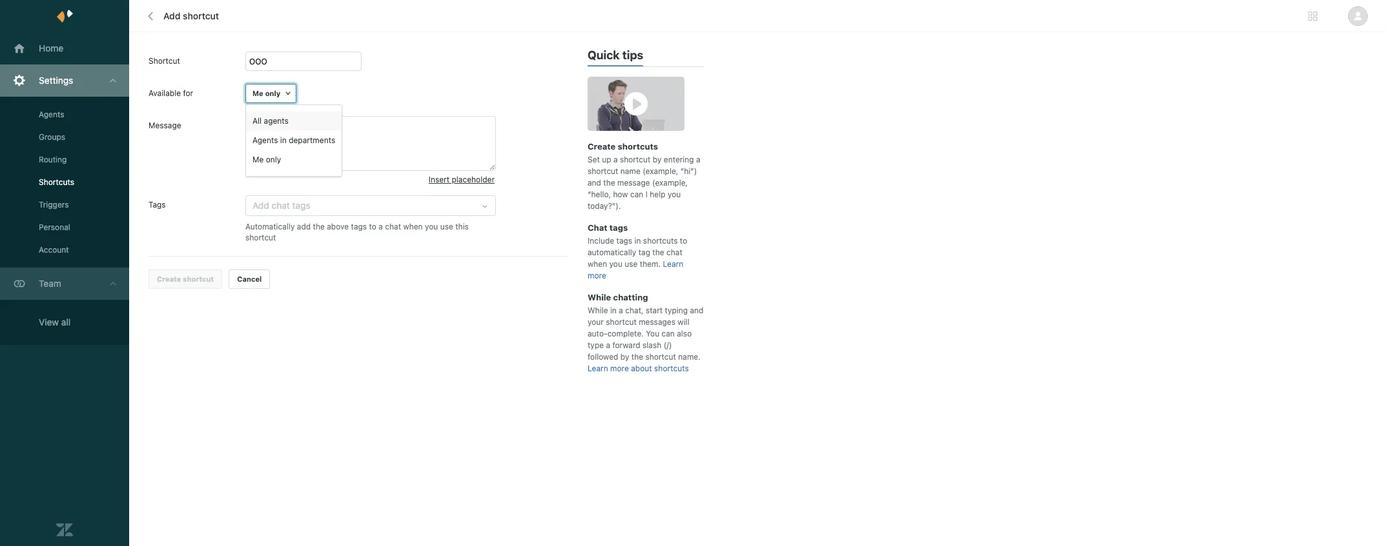 Task type: describe. For each thing, give the bounding box(es) containing it.
use inside automatically add the above tags to a chat when you use this shortcut
[[440, 222, 453, 232]]

complete.
[[607, 329, 644, 339]]

slash
[[643, 341, 661, 351]]

insert placeholder button
[[429, 171, 495, 189]]

tips
[[622, 48, 643, 62]]

me for me only menu item
[[252, 155, 264, 165]]

insert
[[429, 175, 450, 185]]

agents in departments
[[252, 136, 335, 145]]

set
[[588, 155, 600, 165]]

learn more link
[[588, 260, 683, 281]]

auto-
[[588, 329, 607, 339]]

learn inside learn more
[[663, 260, 683, 269]]

tag
[[638, 248, 650, 258]]

create shortcut button
[[149, 270, 222, 289]]

create for shortcut
[[157, 275, 181, 284]]

shortcut down 'up'
[[588, 167, 618, 176]]

agents for agents
[[39, 110, 64, 119]]

cancel button
[[229, 270, 270, 289]]

a up "hi")
[[696, 155, 700, 165]]

learn more about shortcuts link
[[588, 364, 689, 374]]

create shortcuts set up a shortcut by entering a shortcut name (example, "hi") and the message (example, "hello, how can i help you today?").
[[588, 141, 700, 211]]

while chatting while in a chat, start typing and your shortcut messages will auto-complete. you can also type a forward slash (/) followed by the shortcut name. learn more about shortcuts
[[588, 293, 704, 374]]

shortcut up name
[[620, 155, 651, 165]]

by inside while chatting while in a chat, start typing and your shortcut messages will auto-complete. you can also type a forward slash (/) followed by the shortcut name. learn more about shortcuts
[[620, 353, 629, 362]]

messages
[[639, 318, 675, 327]]

you
[[646, 329, 659, 339]]

shortcuts inside while chatting while in a chat, start typing and your shortcut messages will auto-complete. you can also type a forward slash (/) followed by the shortcut name. learn more about shortcuts
[[654, 364, 689, 374]]

chatting
[[613, 293, 648, 303]]

for
[[183, 88, 193, 98]]

a inside automatically add the above tags to a chat when you use this shortcut
[[379, 222, 383, 232]]

quick
[[588, 48, 620, 62]]

1 vertical spatial (example,
[[652, 178, 688, 188]]

chat,
[[625, 306, 644, 316]]

forward
[[612, 341, 640, 351]]

agents for agents in departments
[[252, 136, 278, 145]]

more inside learn more
[[588, 271, 606, 281]]

learn more
[[588, 260, 683, 281]]

you inside automatically add the above tags to a chat when you use this shortcut
[[425, 222, 438, 232]]

only for 'me only' button
[[265, 89, 281, 98]]

Message text field
[[245, 116, 496, 171]]

help
[[650, 190, 666, 200]]

entering
[[664, 155, 694, 165]]

routing
[[39, 155, 67, 165]]

the inside include tags in shortcuts to automatically tag the chat when you use them.
[[652, 248, 664, 258]]

can inside create shortcuts set up a shortcut by entering a shortcut name (example, "hi") and the message (example, "hello, how can i help you today?").
[[630, 190, 643, 200]]

agents
[[264, 116, 289, 126]]

home
[[39, 43, 63, 54]]

when inside include tags in shortcuts to automatically tag the chat when you use them.
[[588, 260, 607, 269]]

about
[[631, 364, 652, 374]]

in inside while chatting while in a chat, start typing and your shortcut messages will auto-complete. you can also type a forward slash (/) followed by the shortcut name. learn more about shortcuts
[[610, 306, 617, 316]]

i
[[646, 190, 648, 200]]

chat tags
[[588, 223, 628, 233]]

include
[[588, 236, 614, 246]]

account
[[39, 245, 69, 255]]

team
[[39, 278, 61, 289]]

chat inside automatically add the above tags to a chat when you use this shortcut
[[385, 222, 401, 232]]

create for shortcuts
[[588, 141, 616, 152]]

only for me only menu item
[[266, 155, 281, 165]]

all agents
[[252, 116, 289, 126]]

2 while from the top
[[588, 306, 608, 316]]

shortcut down (/)
[[645, 353, 676, 362]]

triggers
[[39, 200, 69, 210]]

tags for include
[[616, 236, 632, 246]]

name
[[620, 167, 640, 176]]

me only for 'me only' button
[[252, 89, 281, 98]]

tags for chat
[[610, 223, 628, 233]]

departments
[[289, 136, 335, 145]]

available
[[149, 88, 181, 98]]

chat
[[588, 223, 607, 233]]

today?").
[[588, 201, 621, 211]]

this
[[455, 222, 469, 232]]

1 while from the top
[[588, 293, 611, 303]]

Add chat tags field
[[252, 198, 473, 214]]

message
[[149, 121, 181, 130]]

you inside create shortcuts set up a shortcut by entering a shortcut name (example, "hi") and the message (example, "hello, how can i help you today?").
[[668, 190, 681, 200]]

groups
[[39, 132, 65, 142]]

to inside include tags in shortcuts to automatically tag the chat when you use them.
[[680, 236, 687, 246]]

the inside automatically add the above tags to a chat when you use this shortcut
[[313, 222, 325, 232]]

shortcuts inside include tags in shortcuts to automatically tag the chat when you use them.
[[643, 236, 678, 246]]

up
[[602, 155, 611, 165]]

view
[[39, 317, 59, 328]]



Task type: vqa. For each thing, say whether or not it's contained in the screenshot.
topmost NEW
no



Task type: locate. For each thing, give the bounding box(es) containing it.
use
[[440, 222, 453, 232], [625, 260, 638, 269]]

1 horizontal spatial chat
[[666, 248, 682, 258]]

all agents menu item
[[246, 112, 342, 131]]

0 vertical spatial use
[[440, 222, 453, 232]]

agents
[[39, 110, 64, 119], [252, 136, 278, 145]]

a
[[613, 155, 618, 165], [696, 155, 700, 165], [379, 222, 383, 232], [619, 306, 623, 316], [606, 341, 610, 351]]

personal
[[39, 223, 70, 232]]

0 horizontal spatial chat
[[385, 222, 401, 232]]

0 horizontal spatial create
[[157, 275, 181, 284]]

can up (/)
[[662, 329, 675, 339]]

0 vertical spatial agents
[[39, 110, 64, 119]]

me only inside menu item
[[252, 155, 281, 165]]

0 vertical spatial while
[[588, 293, 611, 303]]

only down agents in departments menu item
[[266, 155, 281, 165]]

and inside create shortcuts set up a shortcut by entering a shortcut name (example, "hi") and the message (example, "hello, how can i help you today?").
[[588, 178, 601, 188]]

2 me only from the top
[[252, 155, 281, 165]]

start
[[646, 306, 663, 316]]

shortcuts
[[618, 141, 658, 152], [643, 236, 678, 246], [654, 364, 689, 374]]

when
[[403, 222, 423, 232], [588, 260, 607, 269]]

a right 'up'
[[613, 155, 618, 165]]

1 vertical spatial while
[[588, 306, 608, 316]]

agents up "groups"
[[39, 110, 64, 119]]

in inside include tags in shortcuts to automatically tag the chat when you use them.
[[634, 236, 641, 246]]

all
[[252, 116, 262, 126]]

0 horizontal spatial learn
[[588, 364, 608, 374]]

2 me from the top
[[252, 155, 264, 165]]

in left chat,
[[610, 306, 617, 316]]

shortcuts down name.
[[654, 364, 689, 374]]

1 horizontal spatial can
[[662, 329, 675, 339]]

shortcuts inside create shortcuts set up a shortcut by entering a shortcut name (example, "hi") and the message (example, "hello, how can i help you today?").
[[618, 141, 658, 152]]

use left this
[[440, 222, 453, 232]]

typing
[[665, 306, 688, 316]]

and right typing
[[690, 306, 704, 316]]

type
[[588, 341, 604, 351]]

by
[[653, 155, 662, 165], [620, 353, 629, 362]]

1 horizontal spatial learn
[[663, 260, 683, 269]]

me down all
[[252, 155, 264, 165]]

Shortcut text field
[[245, 52, 362, 71]]

me only inside button
[[252, 89, 281, 98]]

the inside create shortcuts set up a shortcut by entering a shortcut name (example, "hi") and the message (example, "hello, how can i help you today?").
[[603, 178, 615, 188]]

0 vertical spatial you
[[668, 190, 681, 200]]

1 vertical spatial me
[[252, 155, 264, 165]]

0 vertical spatial (example,
[[643, 167, 678, 176]]

me inside button
[[252, 89, 263, 98]]

me for 'me only' button
[[252, 89, 263, 98]]

"hi")
[[680, 167, 697, 176]]

shortcut inside automatically add the above tags to a chat when you use this shortcut
[[245, 233, 276, 243]]

will
[[678, 318, 689, 327]]

only inside menu item
[[266, 155, 281, 165]]

"hello,
[[588, 190, 611, 200]]

only
[[265, 89, 281, 98], [266, 155, 281, 165]]

to
[[369, 222, 376, 232], [680, 236, 687, 246]]

automatically add the above tags to a chat when you use this shortcut
[[245, 222, 469, 243]]

shortcut
[[149, 56, 180, 66]]

insert placeholder
[[429, 175, 495, 185]]

you down 'automatically'
[[609, 260, 623, 269]]

0 horizontal spatial when
[[403, 222, 423, 232]]

how
[[613, 190, 628, 200]]

learn
[[663, 260, 683, 269], [588, 364, 608, 374]]

you left this
[[425, 222, 438, 232]]

can left i
[[630, 190, 643, 200]]

0 horizontal spatial and
[[588, 178, 601, 188]]

add
[[297, 222, 311, 232]]

the right add
[[313, 222, 325, 232]]

only up all agents
[[265, 89, 281, 98]]

0 vertical spatial and
[[588, 178, 601, 188]]

1 vertical spatial chat
[[666, 248, 682, 258]]

2 horizontal spatial you
[[668, 190, 681, 200]]

0 vertical spatial me only
[[252, 89, 281, 98]]

quick tips
[[588, 48, 643, 62]]

more down 'automatically'
[[588, 271, 606, 281]]

(/)
[[664, 341, 672, 351]]

me only button
[[245, 84, 297, 103]]

a down add chat tags field
[[379, 222, 383, 232]]

0 vertical spatial when
[[403, 222, 423, 232]]

1 me from the top
[[252, 89, 263, 98]]

0 horizontal spatial in
[[280, 136, 287, 145]]

by inside create shortcuts set up a shortcut by entering a shortcut name (example, "hi") and the message (example, "hello, how can i help you today?").
[[653, 155, 662, 165]]

shortcuts
[[39, 178, 74, 187]]

only inside button
[[265, 89, 281, 98]]

me up all
[[252, 89, 263, 98]]

shortcut right add at the left
[[183, 10, 219, 21]]

use inside include tags in shortcuts to automatically tag the chat when you use them.
[[625, 260, 638, 269]]

0 vertical spatial me
[[252, 89, 263, 98]]

learn right them.
[[663, 260, 683, 269]]

more down followed
[[610, 364, 629, 374]]

zendesk products image
[[1308, 12, 1317, 21]]

learn down followed
[[588, 364, 608, 374]]

in
[[280, 136, 287, 145], [634, 236, 641, 246], [610, 306, 617, 316]]

1 horizontal spatial and
[[690, 306, 704, 316]]

the inside while chatting while in a chat, start typing and your shortcut messages will auto-complete. you can also type a forward slash (/) followed by the shortcut name. learn more about shortcuts
[[631, 353, 643, 362]]

chat inside include tags in shortcuts to automatically tag the chat when you use them.
[[666, 248, 682, 258]]

me only down agents in departments menu item
[[252, 155, 281, 165]]

use left them.
[[625, 260, 638, 269]]

me only for me only menu item
[[252, 155, 281, 165]]

1 vertical spatial create
[[157, 275, 181, 284]]

1 horizontal spatial when
[[588, 260, 607, 269]]

view all
[[39, 317, 71, 328]]

0 vertical spatial only
[[265, 89, 281, 98]]

can inside while chatting while in a chat, start typing and your shortcut messages will auto-complete. you can also type a forward slash (/) followed by the shortcut name. learn more about shortcuts
[[662, 329, 675, 339]]

1 vertical spatial you
[[425, 222, 438, 232]]

chat right tag
[[666, 248, 682, 258]]

in up tag
[[634, 236, 641, 246]]

0 horizontal spatial by
[[620, 353, 629, 362]]

1 vertical spatial by
[[620, 353, 629, 362]]

1 horizontal spatial by
[[653, 155, 662, 165]]

0 vertical spatial shortcuts
[[618, 141, 658, 152]]

you
[[668, 190, 681, 200], [425, 222, 438, 232], [609, 260, 623, 269]]

when down 'automatically'
[[588, 260, 607, 269]]

tags right 'chat'
[[610, 223, 628, 233]]

the
[[603, 178, 615, 188], [313, 222, 325, 232], [652, 248, 664, 258], [631, 353, 643, 362]]

also
[[677, 329, 692, 339]]

agents in departments menu item
[[246, 131, 342, 150]]

automatically
[[588, 248, 636, 258]]

followed
[[588, 353, 618, 362]]

me inside menu item
[[252, 155, 264, 165]]

1 vertical spatial when
[[588, 260, 607, 269]]

the up learn more about shortcuts link
[[631, 353, 643, 362]]

you right help
[[668, 190, 681, 200]]

0 horizontal spatial use
[[440, 222, 453, 232]]

cancel
[[237, 275, 262, 284]]

2 vertical spatial you
[[609, 260, 623, 269]]

0 vertical spatial by
[[653, 155, 662, 165]]

1 horizontal spatial in
[[610, 306, 617, 316]]

2 vertical spatial shortcuts
[[654, 364, 689, 374]]

2 horizontal spatial in
[[634, 236, 641, 246]]

agents down all agents
[[252, 136, 278, 145]]

0 vertical spatial more
[[588, 271, 606, 281]]

0 horizontal spatial more
[[588, 271, 606, 281]]

me only up all agents
[[252, 89, 281, 98]]

1 vertical spatial shortcuts
[[643, 236, 678, 246]]

(example, down entering
[[643, 167, 678, 176]]

more inside while chatting while in a chat, start typing and your shortcut messages will auto-complete. you can also type a forward slash (/) followed by the shortcut name. learn more about shortcuts
[[610, 364, 629, 374]]

0 horizontal spatial to
[[369, 222, 376, 232]]

learn inside while chatting while in a chat, start typing and your shortcut messages will auto-complete. you can also type a forward slash (/) followed by the shortcut name. learn more about shortcuts
[[588, 364, 608, 374]]

in inside agents in departments menu item
[[280, 136, 287, 145]]

tags right above
[[351, 222, 367, 232]]

add shortcut
[[163, 10, 219, 21]]

when left this
[[403, 222, 423, 232]]

shortcuts up tag
[[643, 236, 678, 246]]

1 vertical spatial use
[[625, 260, 638, 269]]

while
[[588, 293, 611, 303], [588, 306, 608, 316]]

1 vertical spatial in
[[634, 236, 641, 246]]

settings
[[39, 75, 73, 86]]

all
[[61, 317, 71, 328]]

message
[[617, 178, 650, 188]]

0 horizontal spatial agents
[[39, 110, 64, 119]]

1 vertical spatial learn
[[588, 364, 608, 374]]

0 vertical spatial in
[[280, 136, 287, 145]]

available for
[[149, 88, 193, 98]]

to inside automatically add the above tags to a chat when you use this shortcut
[[369, 222, 376, 232]]

add
[[163, 10, 180, 21]]

by down "forward"
[[620, 353, 629, 362]]

1 horizontal spatial more
[[610, 364, 629, 374]]

a left chat,
[[619, 306, 623, 316]]

can
[[630, 190, 643, 200], [662, 329, 675, 339]]

by left entering
[[653, 155, 662, 165]]

create
[[588, 141, 616, 152], [157, 275, 181, 284]]

1 vertical spatial and
[[690, 306, 704, 316]]

shortcut up complete.
[[606, 318, 637, 327]]

1 vertical spatial to
[[680, 236, 687, 246]]

the right tag
[[652, 248, 664, 258]]

2 vertical spatial in
[[610, 306, 617, 316]]

tags inside automatically add the above tags to a chat when you use this shortcut
[[351, 222, 367, 232]]

1 vertical spatial can
[[662, 329, 675, 339]]

0 horizontal spatial can
[[630, 190, 643, 200]]

a right "type"
[[606, 341, 610, 351]]

0 vertical spatial create
[[588, 141, 616, 152]]

you inside include tags in shortcuts to automatically tag the chat when you use them.
[[609, 260, 623, 269]]

0 horizontal spatial you
[[425, 222, 438, 232]]

1 vertical spatial agents
[[252, 136, 278, 145]]

1 horizontal spatial use
[[625, 260, 638, 269]]

agents inside menu item
[[252, 136, 278, 145]]

your
[[588, 318, 604, 327]]

and inside while chatting while in a chat, start typing and your shortcut messages will auto-complete. you can also type a forward slash (/) followed by the shortcut name. learn more about shortcuts
[[690, 306, 704, 316]]

me only
[[252, 89, 281, 98], [252, 155, 281, 165]]

shortcut inside button
[[183, 275, 214, 284]]

1 vertical spatial only
[[266, 155, 281, 165]]

create inside create shortcuts set up a shortcut by entering a shortcut name (example, "hi") and the message (example, "hello, how can i help you today?").
[[588, 141, 616, 152]]

(example, up help
[[652, 178, 688, 188]]

when inside automatically add the above tags to a chat when you use this shortcut
[[403, 222, 423, 232]]

tags inside include tags in shortcuts to automatically tag the chat when you use them.
[[616, 236, 632, 246]]

shortcut left cancel
[[183, 275, 214, 284]]

1 horizontal spatial you
[[609, 260, 623, 269]]

in down agents
[[280, 136, 287, 145]]

the up "hello, in the top of the page
[[603, 178, 615, 188]]

me only menu item
[[246, 150, 342, 170]]

and up "hello, in the top of the page
[[588, 178, 601, 188]]

shortcut down automatically
[[245, 233, 276, 243]]

0 vertical spatial chat
[[385, 222, 401, 232]]

1 horizontal spatial create
[[588, 141, 616, 152]]

0 vertical spatial can
[[630, 190, 643, 200]]

create inside button
[[157, 275, 181, 284]]

to down add chat tags field
[[369, 222, 376, 232]]

1 vertical spatial me only
[[252, 155, 281, 165]]

include tags in shortcuts to automatically tag the chat when you use them.
[[588, 236, 687, 269]]

0 vertical spatial learn
[[663, 260, 683, 269]]

1 vertical spatial more
[[610, 364, 629, 374]]

1 horizontal spatial to
[[680, 236, 687, 246]]

placeholder
[[452, 175, 495, 185]]

shortcuts up name
[[618, 141, 658, 152]]

0 vertical spatial to
[[369, 222, 376, 232]]

tags
[[149, 200, 166, 210]]

create shortcut
[[157, 275, 214, 284]]

above
[[327, 222, 349, 232]]

me
[[252, 89, 263, 98], [252, 155, 264, 165]]

tags up 'automatically'
[[616, 236, 632, 246]]

shortcut
[[183, 10, 219, 21], [620, 155, 651, 165], [588, 167, 618, 176], [245, 233, 276, 243], [183, 275, 214, 284], [606, 318, 637, 327], [645, 353, 676, 362]]

1 me only from the top
[[252, 89, 281, 98]]

to up learn more link
[[680, 236, 687, 246]]

them.
[[640, 260, 661, 269]]

more
[[588, 271, 606, 281], [610, 364, 629, 374]]

name.
[[678, 353, 701, 362]]

and
[[588, 178, 601, 188], [690, 306, 704, 316]]

automatically
[[245, 222, 295, 232]]

chat down add chat tags field
[[385, 222, 401, 232]]

1 horizontal spatial agents
[[252, 136, 278, 145]]



